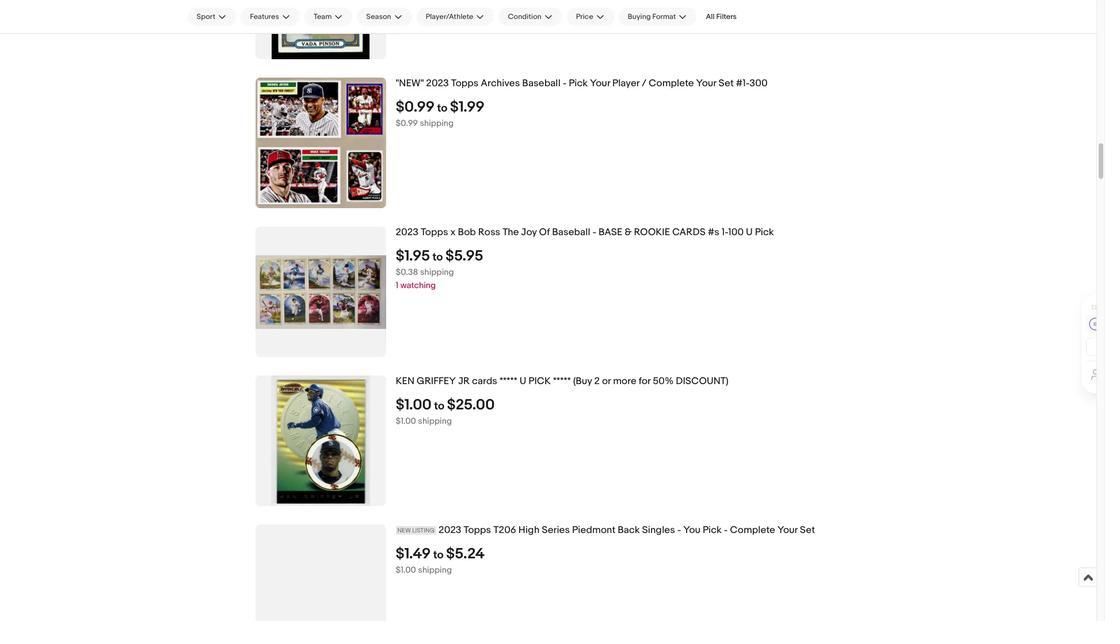 Task type: describe. For each thing, give the bounding box(es) containing it.
0 horizontal spatial your
[[590, 78, 611, 90]]

$0.38
[[396, 267, 418, 278]]

baseball inside 'link'
[[523, 78, 561, 90]]

u inside 2023 topps x bob ross the joy of baseball - base & rookie cards #s 1-100 u pick link
[[746, 227, 753, 239]]

listing
[[412, 528, 435, 535]]

season
[[366, 12, 391, 21]]

player/athlete
[[426, 12, 474, 21]]

player/athlete button
[[417, 7, 494, 26]]

price button
[[567, 7, 614, 26]]

$1.49 to $5.24 $1.00 shipping
[[396, 546, 485, 577]]

1 vertical spatial baseball
[[552, 227, 591, 239]]

$1.00 to $25.00 $1.00 shipping
[[396, 397, 495, 427]]

shipping for $1.49
[[418, 566, 452, 577]]

$1.99
[[450, 99, 485, 116]]

(buy
[[573, 376, 592, 388]]

buying
[[628, 12, 651, 21]]

1 horizontal spatial complete
[[730, 525, 776, 537]]

to for $1.95
[[433, 251, 443, 264]]

"new" 2023 topps archives baseball - pick your player / complete your set #1-300 image
[[255, 78, 386, 209]]

sport button
[[187, 7, 236, 26]]

discount)
[[676, 376, 729, 388]]

"new" 2023 topps archives baseball - pick your player / complete your set #1-300 link
[[396, 78, 968, 90]]

new listing 2023 topps t206 high series piedmont back singles - you pick - complete your set
[[398, 525, 816, 537]]

pick inside "new" 2023 topps archives baseball - pick your player / complete your set #1-300 'link'
[[569, 78, 588, 90]]

topps inside 'link'
[[451, 78, 479, 90]]

the
[[503, 227, 519, 239]]

1 horizontal spatial pick
[[703, 525, 722, 537]]

team
[[314, 12, 332, 21]]

#s
[[708, 227, 720, 239]]

shipping for $0.99
[[420, 118, 454, 129]]

#1-
[[736, 78, 750, 90]]

back
[[618, 525, 640, 537]]

complete inside 'link'
[[649, 78, 694, 90]]

pick inside 2023 topps x bob ross the joy of baseball - base & rookie cards #s 1-100 u pick link
[[755, 227, 774, 239]]

2 $0.99 from the top
[[396, 118, 418, 129]]

$1.00 for $1.49
[[396, 566, 416, 577]]

1 vertical spatial 2023
[[396, 227, 419, 239]]

2023 inside 'link'
[[426, 78, 449, 90]]

1 vertical spatial topps
[[421, 227, 448, 239]]

$1.95 to $5.95 $0.38 shipping 1 watching
[[396, 248, 484, 292]]

cards
[[472, 376, 498, 388]]

team button
[[305, 7, 353, 26]]

u inside ken griffey jr cards ***** u pick ***** (buy 2 or more for 50% discount) link
[[520, 376, 527, 388]]

&
[[625, 227, 632, 239]]

price
[[576, 12, 594, 21]]

2023 topps x bob ross the joy of baseball - base & rookie cards #s 1-100 u pick link
[[396, 227, 968, 239]]

2 vertical spatial 2023
[[439, 525, 462, 537]]

ken
[[396, 376, 415, 388]]

$1.49
[[396, 546, 431, 564]]

ken griffey jr cards ***** u pick ***** (buy 2 or more for 50% discount)
[[396, 376, 729, 388]]

archives
[[481, 78, 520, 90]]

all filters button
[[702, 7, 742, 26]]

1 $0.99 from the top
[[396, 99, 435, 116]]

griffey
[[417, 376, 456, 388]]

base
[[599, 227, 623, 239]]

condition
[[508, 12, 542, 21]]

to for $1.49
[[434, 550, 444, 563]]

50%
[[653, 376, 674, 388]]

$5.95
[[446, 248, 484, 266]]

season button
[[357, 7, 412, 26]]

$1.00 for $1.00
[[396, 417, 416, 427]]

$5.24
[[446, 546, 485, 564]]

bob
[[458, 227, 476, 239]]

format
[[653, 12, 676, 21]]

cards
[[673, 227, 706, 239]]

1 $1.00 from the top
[[396, 397, 432, 415]]



Task type: locate. For each thing, give the bounding box(es) containing it.
1-
[[722, 227, 729, 239]]

your
[[590, 78, 611, 90], [697, 78, 717, 90], [778, 525, 798, 537]]

1 ***** from the left
[[500, 376, 518, 388]]

shipping up watching on the top left
[[420, 267, 454, 278]]

$1.00 inside $1.49 to $5.24 $1.00 shipping
[[396, 566, 416, 577]]

joy
[[521, 227, 537, 239]]

or
[[602, 376, 611, 388]]

1
[[396, 281, 399, 292]]

baseball right archives
[[523, 78, 561, 90]]

ken griffey jr cards ***** u pick ***** (buy 2 or more for 50% discount) image
[[271, 376, 370, 507]]

3 $1.00 from the top
[[396, 566, 416, 577]]

filters
[[717, 12, 737, 21]]

series
[[542, 525, 570, 537]]

pick right 100
[[755, 227, 774, 239]]

all filters
[[706, 12, 737, 21]]

1 horizontal spatial set
[[800, 525, 816, 537]]

u right 100
[[746, 227, 753, 239]]

1 vertical spatial pick
[[755, 227, 774, 239]]

shipping for $1.00
[[418, 417, 452, 427]]

ken griffey jr cards ***** u pick ***** (buy 2 or more for 50% discount) link
[[396, 376, 968, 388]]

set
[[719, 78, 734, 90], [800, 525, 816, 537]]

to inside $0.99 to $1.99 $0.99 shipping
[[437, 102, 448, 115]]

***** left (buy
[[553, 376, 571, 388]]

2 vertical spatial pick
[[703, 525, 722, 537]]

more
[[613, 376, 637, 388]]

2
[[595, 376, 600, 388]]

baseball
[[523, 78, 561, 90], [552, 227, 591, 239]]

baseball right of on the top left of page
[[552, 227, 591, 239]]

0 vertical spatial $0.99
[[396, 99, 435, 116]]

buying format
[[628, 12, 676, 21]]

2023 right listing
[[439, 525, 462, 537]]

to inside $1.95 to $5.95 $0.38 shipping 1 watching
[[433, 251, 443, 264]]

$25.00
[[447, 397, 495, 415]]

$0.99 to $1.99 $0.99 shipping
[[396, 99, 485, 129]]

2023 topps x bob ross the joy of baseball - base & rookie cards #s 1-100 u pick image
[[255, 256, 386, 329]]

u
[[746, 227, 753, 239], [520, 376, 527, 388]]

x
[[451, 227, 456, 239]]

shipping inside $1.95 to $5.95 $0.38 shipping 1 watching
[[420, 267, 454, 278]]

$1.95
[[396, 248, 430, 266]]

$1.00
[[396, 397, 432, 415], [396, 417, 416, 427], [396, 566, 416, 577]]

1 vertical spatial $1.00
[[396, 417, 416, 427]]

to inside $1.49 to $5.24 $1.00 shipping
[[434, 550, 444, 563]]

0 vertical spatial topps
[[451, 78, 479, 90]]

jr
[[458, 376, 470, 388]]

$0.99
[[396, 99, 435, 116], [396, 118, 418, 129]]

0 vertical spatial 2023
[[426, 78, 449, 90]]

topps
[[451, 78, 479, 90], [421, 227, 448, 239], [464, 525, 491, 537]]

sport
[[197, 12, 216, 21]]

2023 up $1.95
[[396, 227, 419, 239]]

1 horizontal spatial u
[[746, 227, 753, 239]]

features
[[250, 12, 279, 21]]

you
[[684, 525, 701, 537]]

topps up $5.24
[[464, 525, 491, 537]]

to
[[437, 102, 448, 115], [433, 251, 443, 264], [434, 400, 445, 414], [434, 550, 444, 563]]

for
[[639, 376, 651, 388]]

set inside 'link'
[[719, 78, 734, 90]]

pick left player
[[569, 78, 588, 90]]

shipping inside $1.49 to $5.24 $1.00 shipping
[[418, 566, 452, 577]]

to right $1.95
[[433, 251, 443, 264]]

buying format button
[[619, 7, 697, 26]]

complete
[[649, 78, 694, 90], [730, 525, 776, 537]]

pick
[[569, 78, 588, 90], [755, 227, 774, 239], [703, 525, 722, 537]]

300
[[750, 78, 768, 90]]

2023 topps x bob ross the joy of baseball - base & rookie cards #s 1-100 u pick
[[396, 227, 774, 239]]

to inside the $1.00 to $25.00 $1.00 shipping
[[434, 400, 445, 414]]

0 horizontal spatial set
[[719, 78, 734, 90]]

2 ***** from the left
[[553, 376, 571, 388]]

2 $1.00 from the top
[[396, 417, 416, 427]]

0 horizontal spatial *****
[[500, 376, 518, 388]]

all
[[706, 12, 715, 21]]

watching
[[401, 281, 436, 292]]

to down griffey
[[434, 400, 445, 414]]

shipping inside $0.99 to $1.99 $0.99 shipping
[[420, 118, 454, 129]]

of
[[539, 227, 550, 239]]

topps up $1.99
[[451, 78, 479, 90]]

*****
[[500, 376, 518, 388], [553, 376, 571, 388]]

condition button
[[499, 7, 563, 26]]

100
[[729, 227, 744, 239]]

2 horizontal spatial pick
[[755, 227, 774, 239]]

rookie
[[634, 227, 670, 239]]

u left pick
[[520, 376, 527, 388]]

2023 right ""new""
[[426, 78, 449, 90]]

shipping down $1.99
[[420, 118, 454, 129]]

1972 topps 2-255 ex/ex+ pick from list all pictured image
[[272, 0, 370, 60]]

shipping inside the $1.00 to $25.00 $1.00 shipping
[[418, 417, 452, 427]]

***** right cards
[[500, 376, 518, 388]]

to right $1.49
[[434, 550, 444, 563]]

0 vertical spatial pick
[[569, 78, 588, 90]]

shipping down $1.49
[[418, 566, 452, 577]]

2 vertical spatial $1.00
[[396, 566, 416, 577]]

0 horizontal spatial complete
[[649, 78, 694, 90]]

to left $1.99
[[437, 102, 448, 115]]

1 vertical spatial $0.99
[[396, 118, 418, 129]]

t206
[[494, 525, 517, 537]]

1 horizontal spatial your
[[697, 78, 717, 90]]

1 horizontal spatial *****
[[553, 376, 571, 388]]

2 horizontal spatial your
[[778, 525, 798, 537]]

- inside 'link'
[[563, 78, 567, 90]]

features button
[[241, 7, 300, 26]]

1 vertical spatial u
[[520, 376, 527, 388]]

0 vertical spatial baseball
[[523, 78, 561, 90]]

pick
[[529, 376, 551, 388]]

high
[[519, 525, 540, 537]]

1 vertical spatial set
[[800, 525, 816, 537]]

shipping for $1.95
[[420, 267, 454, 278]]

0 vertical spatial complete
[[649, 78, 694, 90]]

0 vertical spatial set
[[719, 78, 734, 90]]

ross
[[478, 227, 501, 239]]

player
[[613, 78, 640, 90]]

to for $1.00
[[434, 400, 445, 414]]

singles
[[642, 525, 676, 537]]

1 vertical spatial complete
[[730, 525, 776, 537]]

2 vertical spatial topps
[[464, 525, 491, 537]]

to for $0.99
[[437, 102, 448, 115]]

0 horizontal spatial pick
[[569, 78, 588, 90]]

new
[[398, 528, 411, 535]]

"new"
[[396, 78, 424, 90]]

shipping
[[420, 118, 454, 129], [420, 267, 454, 278], [418, 417, 452, 427], [418, 566, 452, 577]]

0 vertical spatial $1.00
[[396, 397, 432, 415]]

"new" 2023 topps archives baseball - pick your player / complete your set #1-300
[[396, 78, 768, 90]]

0 horizontal spatial u
[[520, 376, 527, 388]]

2023
[[426, 78, 449, 90], [396, 227, 419, 239], [439, 525, 462, 537]]

piedmont
[[572, 525, 616, 537]]

pick right you
[[703, 525, 722, 537]]

topps left 'x'
[[421, 227, 448, 239]]

/
[[642, 78, 647, 90]]

shipping down $25.00
[[418, 417, 452, 427]]

-
[[563, 78, 567, 90], [593, 227, 597, 239], [678, 525, 682, 537], [724, 525, 728, 537]]

0 vertical spatial u
[[746, 227, 753, 239]]



Task type: vqa. For each thing, say whether or not it's contained in the screenshot.
first ***** from left
yes



